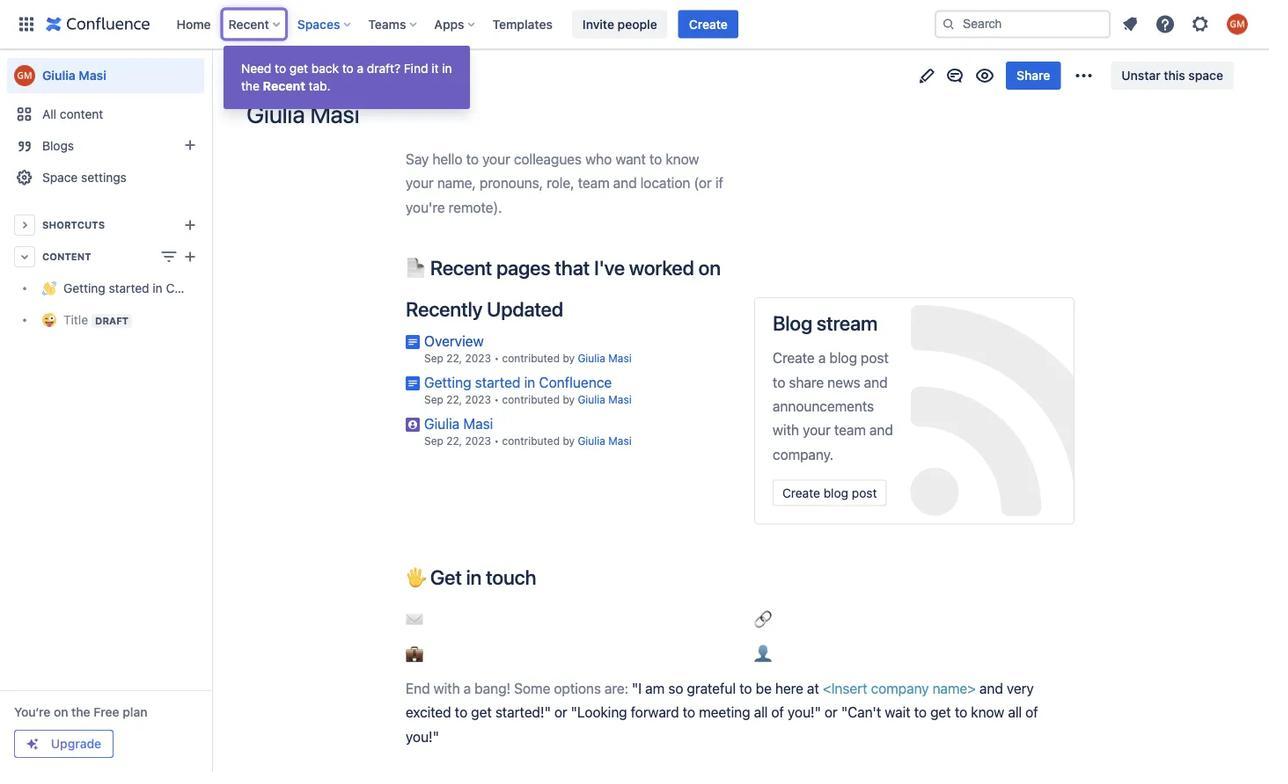 Task type: vqa. For each thing, say whether or not it's contained in the screenshot.
started associated with Getting started in Confluence
yes



Task type: describe. For each thing, give the bounding box(es) containing it.
invite
[[583, 17, 614, 31]]

touch
[[486, 566, 536, 589]]

forward
[[631, 704, 679, 721]]

giulia masi sep 22, 2023 • contributed by giulia masi
[[424, 415, 632, 447]]

options
[[554, 680, 601, 697]]

by inside giulia masi sep 22, 2023 • contributed by giulia masi
[[563, 435, 575, 447]]

location
[[640, 175, 690, 191]]

1 or from the left
[[554, 704, 567, 721]]

space
[[42, 170, 78, 185]]

worked
[[629, 256, 694, 279]]

<insert
[[823, 680, 867, 697]]

teams button
[[363, 10, 424, 38]]

blogs
[[42, 139, 74, 153]]

create a blog image
[[180, 135, 201, 156]]

2 or from the left
[[825, 704, 838, 721]]

end
[[406, 680, 430, 697]]

sep inside giulia masi sep 22, 2023 • contributed by giulia masi
[[424, 435, 443, 447]]

templates link
[[487, 10, 558, 38]]

add shortcut image
[[180, 215, 201, 236]]

very
[[1007, 680, 1034, 697]]

home link
[[171, 10, 216, 38]]

overview link
[[424, 333, 484, 349]]

a inside create a blog post to share news and announcements with your team and company.
[[818, 350, 826, 366]]

and inside say hello to your colleagues who want to know your name, pronouns, role, team and location (or if you're remote).
[[613, 175, 637, 191]]

your profile and preferences image
[[1227, 14, 1248, 35]]

to inside create a blog post to share news and announcements with your team and company.
[[773, 374, 785, 391]]

premium image
[[26, 738, 40, 752]]

space settings
[[42, 170, 127, 185]]

want
[[615, 151, 646, 167]]

and very excited to get started!" or "looking forward to meeting all of you!" or "can't wait to get to know all of you!"
[[406, 680, 1042, 745]]

create a page image
[[180, 246, 201, 268]]

the inside space element
[[71, 705, 90, 720]]

giulia inside overview sep 22, 2023 • contributed by giulia masi
[[578, 352, 606, 365]]

• inside giulia masi sep 22, 2023 • contributed by giulia masi
[[494, 435, 499, 447]]

change view image
[[158, 246, 180, 268]]

spaces button
[[292, 10, 358, 38]]

in for getting started in confluence
[[153, 281, 163, 296]]

create link
[[678, 10, 738, 38]]

overview
[[424, 333, 484, 349]]

plan
[[123, 705, 147, 720]]

get
[[430, 566, 462, 589]]

this
[[1164, 68, 1185, 83]]

name,
[[437, 175, 476, 191]]

announcements
[[773, 398, 874, 415]]

to left be
[[739, 680, 752, 697]]

0 horizontal spatial your
[[406, 175, 434, 191]]

that
[[555, 256, 590, 279]]

"i
[[632, 680, 642, 697]]

end with a bang! some options are: "i am so grateful to be here at <insert company name>
[[406, 680, 976, 697]]

upgrade
[[51, 737, 101, 752]]

1 all from the left
[[754, 704, 768, 721]]

space element
[[0, 49, 231, 773]]

shortcuts
[[42, 220, 105, 231]]

apps
[[434, 17, 464, 31]]

tree inside space element
[[7, 273, 231, 336]]

be
[[756, 680, 772, 697]]

spaces
[[297, 17, 340, 31]]

giulia masi inside space element
[[42, 68, 106, 83]]

collapse sidebar image
[[192, 58, 231, 93]]

0 horizontal spatial getting started in confluence link
[[7, 273, 231, 305]]

teams
[[368, 17, 406, 31]]

excited
[[406, 704, 451, 721]]

content
[[60, 107, 103, 121]]

to down the name>
[[955, 704, 967, 721]]

and inside the and very excited to get started!" or "looking forward to meeting all of you!" or "can't wait to get to know all of you!"
[[980, 680, 1003, 697]]

help icon image
[[1155, 14, 1176, 35]]

your inside create a blog post to share news and announcements with your team and company.
[[803, 422, 831, 439]]

create for create
[[689, 17, 728, 31]]

invite people button
[[572, 10, 668, 38]]

to down end with a bang! some options are: "i am so grateful to be here at <insert company name>
[[683, 704, 695, 721]]

22, inside getting started in confluence sep 22, 2023 • contributed by giulia masi
[[446, 394, 462, 406]]

giulia right collapse sidebar image
[[246, 68, 278, 83]]

giulia masi left 'tab.'
[[246, 68, 308, 83]]

"can't
[[841, 704, 881, 721]]

with inside create a blog post to share news and announcements with your team and company.
[[773, 422, 799, 439]]

1 vertical spatial you!"
[[406, 729, 439, 745]]

contributed inside overview sep 22, 2023 • contributed by giulia masi
[[502, 352, 560, 365]]

on inside space element
[[54, 705, 68, 720]]

unstar this space
[[1122, 68, 1223, 83]]

space
[[1189, 68, 1223, 83]]

all
[[42, 107, 56, 121]]

it
[[431, 61, 439, 76]]

company
[[871, 680, 929, 697]]

stream
[[817, 311, 878, 335]]

blog
[[773, 311, 812, 335]]

shortcuts button
[[7, 209, 204, 241]]

share button
[[1006, 62, 1061, 90]]

remote).
[[449, 199, 502, 216]]

🔗
[[754, 611, 772, 628]]

by inside getting started in confluence sep 22, 2023 • contributed by giulia masi
[[563, 394, 575, 406]]

grateful
[[687, 680, 736, 697]]

all content
[[42, 107, 103, 121]]

to up "recent tab."
[[275, 61, 286, 76]]

started for getting started in confluence
[[109, 281, 149, 296]]

to right the want
[[650, 151, 662, 167]]

settings
[[81, 170, 127, 185]]

appswitcher icon image
[[16, 14, 37, 35]]

to right wait
[[914, 704, 927, 721]]

🖐 get in touch
[[406, 566, 536, 589]]

giulia inside space element
[[42, 68, 76, 83]]

say
[[406, 151, 429, 167]]

📄 recent pages that i've worked on
[[406, 256, 721, 279]]

📄
[[406, 256, 426, 279]]

colleagues
[[514, 151, 582, 167]]

create blog post button
[[773, 480, 887, 507]]

and right news
[[864, 374, 888, 391]]

free
[[94, 705, 119, 720]]

title draft
[[63, 313, 129, 327]]

getting for getting started in confluence
[[63, 281, 105, 296]]

banner containing home
[[0, 0, 1269, 49]]

blog inside create a blog post to share news and announcements with your team and company.
[[829, 350, 857, 366]]

copy image for 🖐 get in touch
[[535, 567, 556, 588]]

in inside need to get back to a draft? find it in the
[[442, 61, 452, 76]]

company.
[[773, 446, 834, 463]]

name>
[[933, 680, 976, 697]]

pronouns,
[[480, 175, 543, 191]]

blogs link
[[7, 130, 204, 162]]

at
[[807, 680, 819, 697]]

in for getting started in confluence sep 22, 2023 • contributed by giulia masi
[[524, 374, 535, 391]]

create a blog post to share news and announcements with your team and company.
[[773, 350, 893, 463]]

updated
[[487, 297, 563, 321]]



Task type: locate. For each thing, give the bounding box(es) containing it.
0 horizontal spatial team
[[578, 175, 610, 191]]

0 vertical spatial •
[[494, 352, 499, 365]]

0 horizontal spatial on
[[54, 705, 68, 720]]

3 2023 from the top
[[465, 435, 491, 447]]

1 vertical spatial create
[[773, 350, 815, 366]]

bang!
[[475, 680, 511, 697]]

giulia inside getting started in confluence sep 22, 2023 • contributed by giulia masi
[[578, 394, 606, 406]]

create blog post
[[782, 486, 877, 500]]

giulia up all
[[42, 68, 76, 83]]

get up "recent tab."
[[289, 61, 308, 76]]

Search field
[[935, 10, 1111, 38]]

confluence inside tree
[[166, 281, 231, 296]]

sep inside overview sep 22, 2023 • contributed by giulia masi
[[424, 352, 443, 365]]

blog up news
[[829, 350, 857, 366]]

all down be
[[754, 704, 768, 721]]

1 vertical spatial getting
[[424, 374, 471, 391]]

0 vertical spatial sep
[[424, 352, 443, 365]]

0 horizontal spatial with
[[434, 680, 460, 697]]

team inside say hello to your colleagues who want to know your name, pronouns, role, team and location (or if you're remote).
[[578, 175, 610, 191]]

1 vertical spatial started
[[475, 374, 521, 391]]

contributed up getting started in confluence sep 22, 2023 • contributed by giulia masi
[[502, 352, 560, 365]]

sep inside getting started in confluence sep 22, 2023 • contributed by giulia masi
[[424, 394, 443, 406]]

giulia masi link
[[7, 58, 204, 93], [246, 67, 308, 84], [578, 352, 632, 365], [578, 394, 632, 406], [424, 415, 493, 432], [578, 435, 632, 447]]

edit this page image
[[916, 65, 937, 86]]

started down overview sep 22, 2023 • contributed by giulia masi
[[475, 374, 521, 391]]

by
[[563, 352, 575, 365], [563, 394, 575, 406], [563, 435, 575, 447]]

who
[[585, 151, 612, 167]]

0 vertical spatial your
[[482, 151, 510, 167]]

sep
[[424, 352, 443, 365], [424, 394, 443, 406], [424, 435, 443, 447]]

1 vertical spatial know
[[971, 704, 1005, 721]]

0 vertical spatial team
[[578, 175, 610, 191]]

0 horizontal spatial started
[[109, 281, 149, 296]]

2 • from the top
[[494, 394, 499, 406]]

know down the name>
[[971, 704, 1005, 721]]

• up giulia masi sep 22, 2023 • contributed by giulia masi
[[494, 394, 499, 406]]

1 vertical spatial by
[[563, 394, 575, 406]]

to left share
[[773, 374, 785, 391]]

0 horizontal spatial confluence
[[166, 281, 231, 296]]

know up location
[[666, 151, 699, 167]]

you!" down excited
[[406, 729, 439, 745]]

0 horizontal spatial a
[[357, 61, 364, 76]]

notification icon image
[[1120, 14, 1141, 35]]

hello
[[432, 151, 463, 167]]

masi inside space element
[[79, 68, 106, 83]]

0 vertical spatial 2023
[[465, 352, 491, 365]]

1 vertical spatial team
[[834, 422, 866, 439]]

masi
[[79, 68, 106, 83], [281, 68, 308, 83], [310, 99, 360, 129], [608, 352, 632, 365], [608, 394, 632, 406], [463, 415, 493, 432], [608, 435, 632, 447]]

1 vertical spatial getting started in confluence link
[[424, 374, 612, 391]]

getting for getting started in confluence sep 22, 2023 • contributed by giulia masi
[[424, 374, 471, 391]]

1 vertical spatial your
[[406, 175, 434, 191]]

team down who
[[578, 175, 610, 191]]

are:
[[605, 680, 628, 697]]

0 horizontal spatial the
[[71, 705, 90, 720]]

contributed down getting started in confluence sep 22, 2023 • contributed by giulia masi
[[502, 435, 560, 447]]

giulia masi
[[42, 68, 106, 83], [246, 68, 308, 83], [246, 99, 360, 129]]

getting down overview link
[[424, 374, 471, 391]]

in for 🖐 get in touch
[[466, 566, 482, 589]]

to
[[275, 61, 286, 76], [342, 61, 354, 76], [466, 151, 479, 167], [650, 151, 662, 167], [773, 374, 785, 391], [739, 680, 752, 697], [455, 704, 467, 721], [683, 704, 695, 721], [914, 704, 927, 721], [955, 704, 967, 721]]

1 vertical spatial post
[[852, 486, 877, 500]]

need
[[241, 61, 271, 76]]

2 vertical spatial contributed
[[502, 435, 560, 447]]

copy image for 📄 recent pages that i've worked on
[[719, 257, 740, 278]]

unstar this space button
[[1111, 62, 1234, 90]]

by down getting started in confluence sep 22, 2023 • contributed by giulia masi
[[563, 435, 575, 447]]

confluence for getting started in confluence sep 22, 2023 • contributed by giulia masi
[[539, 374, 612, 391]]

0 vertical spatial create
[[689, 17, 728, 31]]

some
[[514, 680, 550, 697]]

✉️
[[406, 611, 423, 628]]

confluence down create a page icon
[[166, 281, 231, 296]]

post inside create a blog post to share news and announcements with your team and company.
[[861, 350, 889, 366]]

the left free
[[71, 705, 90, 720]]

recent down the need
[[263, 79, 305, 93]]

a up share
[[818, 350, 826, 366]]

2023 down getting started in confluence sep 22, 2023 • contributed by giulia masi
[[465, 435, 491, 447]]

share
[[789, 374, 824, 391]]

know
[[666, 151, 699, 167], [971, 704, 1005, 721]]

know inside say hello to your colleagues who want to know your name, pronouns, role, team and location (or if you're remote).
[[666, 151, 699, 167]]

1 vertical spatial a
[[818, 350, 826, 366]]

you!" down the at
[[788, 704, 821, 721]]

2 vertical spatial 2023
[[465, 435, 491, 447]]

0 vertical spatial getting
[[63, 281, 105, 296]]

start watching image
[[974, 65, 996, 86]]

2023
[[465, 352, 491, 365], [465, 394, 491, 406], [465, 435, 491, 447]]

of
[[771, 704, 784, 721], [1026, 704, 1038, 721]]

started inside tree
[[109, 281, 149, 296]]

2 of from the left
[[1026, 704, 1038, 721]]

1 horizontal spatial your
[[482, 151, 510, 167]]

with right end
[[434, 680, 460, 697]]

2 vertical spatial 22,
[[446, 435, 462, 447]]

0 vertical spatial copy image
[[719, 257, 740, 278]]

team
[[578, 175, 610, 191], [834, 422, 866, 439]]

in right the it
[[442, 61, 452, 76]]

👤
[[754, 646, 772, 662]]

giulia down "recent tab."
[[246, 99, 305, 129]]

banner
[[0, 0, 1269, 49]]

1 vertical spatial sep
[[424, 394, 443, 406]]

the inside need to get back to a draft? find it in the
[[241, 79, 260, 93]]

1 • from the top
[[494, 352, 499, 365]]

0 vertical spatial 22,
[[446, 352, 462, 365]]

recent inside dropdown button
[[228, 17, 269, 31]]

contributed inside giulia masi sep 22, 2023 • contributed by giulia masi
[[502, 435, 560, 447]]

2023 inside overview sep 22, 2023 • contributed by giulia masi
[[465, 352, 491, 365]]

• inside overview sep 22, 2023 • contributed by giulia masi
[[494, 352, 499, 365]]

say hello to your colleagues who want to know your name, pronouns, role, team and location (or if you're remote).
[[406, 151, 727, 216]]

1 horizontal spatial know
[[971, 704, 1005, 721]]

1 2023 from the top
[[465, 352, 491, 365]]

on
[[699, 256, 721, 279], [54, 705, 68, 720]]

confluence inside getting started in confluence sep 22, 2023 • contributed by giulia masi
[[539, 374, 612, 391]]

0 horizontal spatial get
[[289, 61, 308, 76]]

0 vertical spatial the
[[241, 79, 260, 93]]

create inside create blog post button
[[782, 486, 820, 500]]

1 horizontal spatial getting
[[424, 374, 471, 391]]

getting up title
[[63, 281, 105, 296]]

1 vertical spatial the
[[71, 705, 90, 720]]

• down getting started in confluence sep 22, 2023 • contributed by giulia masi
[[494, 435, 499, 447]]

confluence
[[166, 281, 231, 296], [539, 374, 612, 391]]

giulia down overview in the left top of the page
[[424, 415, 460, 432]]

giulia masi down "recent tab."
[[246, 99, 360, 129]]

1 22, from the top
[[446, 352, 462, 365]]

1 horizontal spatial started
[[475, 374, 521, 391]]

1 of from the left
[[771, 704, 784, 721]]

1 horizontal spatial of
[[1026, 704, 1038, 721]]

space settings link
[[7, 162, 204, 194]]

2 vertical spatial your
[[803, 422, 831, 439]]

team down the announcements
[[834, 422, 866, 439]]

recent up recently
[[430, 256, 492, 279]]

0 vertical spatial getting started in confluence link
[[7, 273, 231, 305]]

2 horizontal spatial get
[[930, 704, 951, 721]]

masi inside overview sep 22, 2023 • contributed by giulia masi
[[608, 352, 632, 365]]

news
[[828, 374, 861, 391]]

wait
[[885, 704, 911, 721]]

1 contributed from the top
[[502, 352, 560, 365]]

1 vertical spatial 22,
[[446, 394, 462, 406]]

0 vertical spatial recent
[[228, 17, 269, 31]]

in down change view image
[[153, 281, 163, 296]]

22, inside overview sep 22, 2023 • contributed by giulia masi
[[446, 352, 462, 365]]

2 22, from the top
[[446, 394, 462, 406]]

tab.
[[309, 79, 330, 93]]

get down the name>
[[930, 704, 951, 721]]

0 vertical spatial a
[[357, 61, 364, 76]]

giulia up getting started in confluence sep 22, 2023 • contributed by giulia masi
[[578, 352, 606, 365]]

home
[[176, 17, 211, 31]]

role,
[[547, 175, 574, 191]]

a left draft?
[[357, 61, 364, 76]]

here
[[775, 680, 804, 697]]

3 sep from the top
[[424, 435, 443, 447]]

masi inside getting started in confluence sep 22, 2023 • contributed by giulia masi
[[608, 394, 632, 406]]

recent for recent
[[228, 17, 269, 31]]

getting started in confluence link
[[7, 273, 231, 305], [424, 374, 612, 391]]

1 horizontal spatial confluence
[[539, 374, 612, 391]]

0 horizontal spatial of
[[771, 704, 784, 721]]

create up share
[[773, 350, 815, 366]]

0 horizontal spatial know
[[666, 151, 699, 167]]

• inside getting started in confluence sep 22, 2023 • contributed by giulia masi
[[494, 394, 499, 406]]

your down say
[[406, 175, 434, 191]]

settings icon image
[[1190, 14, 1211, 35]]

0 horizontal spatial or
[[554, 704, 567, 721]]

your down the announcements
[[803, 422, 831, 439]]

blog inside button
[[824, 486, 849, 500]]

1 vertical spatial 2023
[[465, 394, 491, 406]]

(or
[[694, 175, 712, 191]]

global element
[[11, 0, 935, 49]]

1 horizontal spatial getting started in confluence link
[[424, 374, 612, 391]]

blog
[[829, 350, 857, 366], [824, 486, 849, 500]]

1 horizontal spatial you!"
[[788, 704, 821, 721]]

share
[[1017, 68, 1050, 83]]

1 vertical spatial with
[[434, 680, 460, 697]]

by up getting started in confluence sep 22, 2023 • contributed by giulia masi
[[563, 352, 575, 365]]

getting started in confluence link up draft
[[7, 273, 231, 305]]

0 vertical spatial know
[[666, 151, 699, 167]]

1 horizontal spatial a
[[464, 680, 471, 697]]

2 vertical spatial a
[[464, 680, 471, 697]]

0 vertical spatial by
[[563, 352, 575, 365]]

1 horizontal spatial on
[[699, 256, 721, 279]]

the down the need
[[241, 79, 260, 93]]

to right excited
[[455, 704, 467, 721]]

1 vertical spatial recent
[[263, 79, 305, 93]]

title
[[63, 313, 88, 327]]

2023 inside getting started in confluence sep 22, 2023 • contributed by giulia masi
[[465, 394, 491, 406]]

get
[[289, 61, 308, 76], [471, 704, 492, 721], [930, 704, 951, 721]]

of down very
[[1026, 704, 1038, 721]]

meeting
[[699, 704, 750, 721]]

getting started in confluence link down overview sep 22, 2023 • contributed by giulia masi
[[424, 374, 612, 391]]

started inside getting started in confluence sep 22, 2023 • contributed by giulia masi
[[475, 374, 521, 391]]

1 horizontal spatial get
[[471, 704, 492, 721]]

and down the announcements
[[870, 422, 893, 439]]

know inside the and very excited to get started!" or "looking forward to meeting all of you!" or "can't wait to get to know all of you!"
[[971, 704, 1005, 721]]

3 • from the top
[[494, 435, 499, 447]]

1 vertical spatial confluence
[[539, 374, 612, 391]]

in
[[442, 61, 452, 76], [153, 281, 163, 296], [524, 374, 535, 391], [466, 566, 482, 589]]

all down very
[[1008, 704, 1022, 721]]

tree
[[7, 273, 231, 336]]

0 vertical spatial you!"
[[788, 704, 821, 721]]

a left bang!
[[464, 680, 471, 697]]

2 vertical spatial sep
[[424, 435, 443, 447]]

1 horizontal spatial the
[[241, 79, 260, 93]]

create inside create a blog post to share news and announcements with your team and company.
[[773, 350, 815, 366]]

on right you're
[[54, 705, 68, 720]]

create for create a blog post to share news and announcements with your team and company.
[[773, 350, 815, 366]]

with up the company.
[[773, 422, 799, 439]]

confluence for getting started in confluence
[[166, 281, 231, 296]]

1 vertical spatial contributed
[[502, 394, 560, 406]]

contributed
[[502, 352, 560, 365], [502, 394, 560, 406], [502, 435, 560, 447]]

to right "back"
[[342, 61, 354, 76]]

get inside need to get back to a draft? find it in the
[[289, 61, 308, 76]]

more actions image
[[1073, 65, 1094, 86]]

the
[[241, 79, 260, 93], [71, 705, 90, 720]]

1 horizontal spatial or
[[825, 704, 838, 721]]

so
[[668, 680, 683, 697]]

1 by from the top
[[563, 352, 575, 365]]

started!"
[[495, 704, 551, 721]]

upgrade button
[[15, 731, 113, 758]]

started up draft
[[109, 281, 149, 296]]

blog stream
[[773, 311, 878, 335]]

0 horizontal spatial you!"
[[406, 729, 439, 745]]

in inside getting started in confluence sep 22, 2023 • contributed by giulia masi
[[524, 374, 535, 391]]

pages
[[496, 256, 551, 279]]

create inside create link
[[689, 17, 728, 31]]

people
[[618, 17, 657, 31]]

3 contributed from the top
[[502, 435, 560, 447]]

a
[[357, 61, 364, 76], [818, 350, 826, 366], [464, 680, 471, 697]]

0 vertical spatial contributed
[[502, 352, 560, 365]]

contributed up giulia masi sep 22, 2023 • contributed by giulia masi
[[502, 394, 560, 406]]

invite people
[[583, 17, 657, 31]]

in right get
[[466, 566, 482, 589]]

2 horizontal spatial your
[[803, 422, 831, 439]]

search image
[[942, 17, 956, 31]]

all content link
[[7, 99, 204, 130]]

2 vertical spatial by
[[563, 435, 575, 447]]

getting inside getting started in confluence sep 22, 2023 • contributed by giulia masi
[[424, 374, 471, 391]]

2 vertical spatial •
[[494, 435, 499, 447]]

recent up the need
[[228, 17, 269, 31]]

team inside create a blog post to share news and announcements with your team and company.
[[834, 422, 866, 439]]

recent tab.
[[263, 79, 330, 93]]

content
[[42, 251, 91, 263]]

getting started in confluence sep 22, 2023 • contributed by giulia masi
[[424, 374, 632, 406]]

2 vertical spatial create
[[782, 486, 820, 500]]

create
[[689, 17, 728, 31], [773, 350, 815, 366], [782, 486, 820, 500]]

recent button
[[223, 10, 287, 38]]

0 vertical spatial blog
[[829, 350, 857, 366]]

in inside tree
[[153, 281, 163, 296]]

giulia up giulia masi sep 22, 2023 • contributed by giulia masi
[[578, 394, 606, 406]]

or down options
[[554, 704, 567, 721]]

of down here
[[771, 704, 784, 721]]

content button
[[7, 241, 204, 273]]

22,
[[446, 352, 462, 365], [446, 394, 462, 406], [446, 435, 462, 447]]

1 vertical spatial copy image
[[535, 567, 556, 588]]

i've
[[594, 256, 625, 279]]

recent for recent tab.
[[263, 79, 305, 93]]

0 vertical spatial confluence
[[166, 281, 231, 296]]

giulia down getting started in confluence sep 22, 2023 • contributed by giulia masi
[[578, 435, 606, 447]]

blog down the company.
[[824, 486, 849, 500]]

and down the want
[[613, 175, 637, 191]]

started
[[109, 281, 149, 296], [475, 374, 521, 391]]

templates
[[493, 17, 553, 31]]

1 horizontal spatial all
[[1008, 704, 1022, 721]]

confluence down overview sep 22, 2023 • contributed by giulia masi
[[539, 374, 612, 391]]

a inside need to get back to a draft? find it in the
[[357, 61, 364, 76]]

0 vertical spatial with
[[773, 422, 799, 439]]

🖐
[[406, 566, 426, 589]]

0 horizontal spatial all
[[754, 704, 768, 721]]

2 contributed from the top
[[502, 394, 560, 406]]

2023 inside giulia masi sep 22, 2023 • contributed by giulia masi
[[465, 435, 491, 447]]

by inside overview sep 22, 2023 • contributed by giulia masi
[[563, 352, 575, 365]]

1 sep from the top
[[424, 352, 443, 365]]

2023 down overview link
[[465, 352, 491, 365]]

0 horizontal spatial copy image
[[535, 567, 556, 588]]

3 22, from the top
[[446, 435, 462, 447]]

0 vertical spatial on
[[699, 256, 721, 279]]

back
[[311, 61, 339, 76]]

0 vertical spatial started
[[109, 281, 149, 296]]

if
[[715, 175, 723, 191]]

2 2023 from the top
[[465, 394, 491, 406]]

in down overview sep 22, 2023 • contributed by giulia masi
[[524, 374, 535, 391]]

overview sep 22, 2023 • contributed by giulia masi
[[424, 333, 632, 365]]

you're
[[14, 705, 50, 720]]

getting inside space element
[[63, 281, 105, 296]]

2 by from the top
[[563, 394, 575, 406]]

0 vertical spatial post
[[861, 350, 889, 366]]

create down the company.
[[782, 486, 820, 500]]

create for create blog post
[[782, 486, 820, 500]]

on right worked
[[699, 256, 721, 279]]

2 vertical spatial recent
[[430, 256, 492, 279]]

confluence image
[[46, 14, 150, 35], [46, 14, 150, 35]]

to right hello at the left top
[[466, 151, 479, 167]]

recently updated
[[406, 297, 563, 321]]

2 all from the left
[[1008, 704, 1022, 721]]

1 vertical spatial blog
[[824, 486, 849, 500]]

create right people
[[689, 17, 728, 31]]

getting started in confluence
[[63, 281, 231, 296]]

3 by from the top
[[563, 435, 575, 447]]

by up giulia masi sep 22, 2023 • contributed by giulia masi
[[563, 394, 575, 406]]

recent
[[228, 17, 269, 31], [263, 79, 305, 93], [430, 256, 492, 279]]

am
[[645, 680, 665, 697]]

2 sep from the top
[[424, 394, 443, 406]]

giulia masi up the all content
[[42, 68, 106, 83]]

get down bang!
[[471, 704, 492, 721]]

• up getting started in confluence sep 22, 2023 • contributed by giulia masi
[[494, 352, 499, 365]]

2 horizontal spatial a
[[818, 350, 826, 366]]

unstar
[[1122, 68, 1161, 83]]

and left very
[[980, 680, 1003, 697]]

draft
[[95, 315, 129, 327]]

tree containing getting started in confluence
[[7, 273, 231, 336]]

1 horizontal spatial team
[[834, 422, 866, 439]]

you're on the free plan
[[14, 705, 147, 720]]

apps button
[[429, 10, 482, 38]]

your up pronouns,
[[482, 151, 510, 167]]

you!"
[[788, 704, 821, 721], [406, 729, 439, 745]]

1 horizontal spatial copy image
[[719, 257, 740, 278]]

1 vertical spatial •
[[494, 394, 499, 406]]

💼
[[406, 646, 423, 662]]

1 horizontal spatial with
[[773, 422, 799, 439]]

or down <insert
[[825, 704, 838, 721]]

started for getting started in confluence sep 22, 2023 • contributed by giulia masi
[[475, 374, 521, 391]]

2023 up giulia masi sep 22, 2023 • contributed by giulia masi
[[465, 394, 491, 406]]

post inside button
[[852, 486, 877, 500]]

22, inside giulia masi sep 22, 2023 • contributed by giulia masi
[[446, 435, 462, 447]]

contributed inside getting started in confluence sep 22, 2023 • contributed by giulia masi
[[502, 394, 560, 406]]

0 horizontal spatial getting
[[63, 281, 105, 296]]

1 vertical spatial on
[[54, 705, 68, 720]]

copy image
[[719, 257, 740, 278], [535, 567, 556, 588]]



